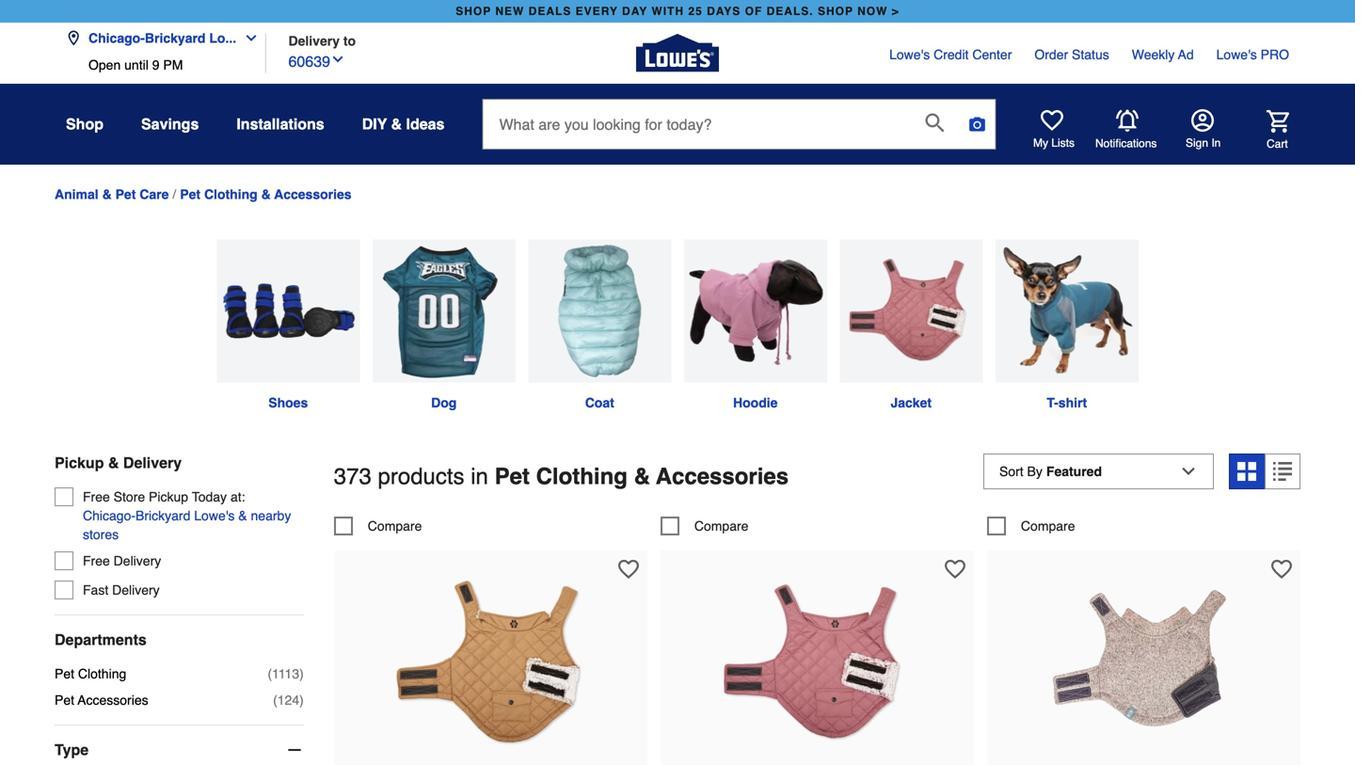 Task type: describe. For each thing, give the bounding box(es) containing it.
pickup & delivery
[[55, 454, 182, 472]]

now
[[857, 5, 888, 18]]

3 free country multi-colored pet jacket - comfortable, warm, and lightweight - perfect for indoor/outdoor use - polyester material - lowe's exclusive image from the left
[[1040, 560, 1247, 765]]

jacket link
[[833, 240, 989, 412]]

ideas
[[406, 115, 445, 133]]

373 products in pet clothing & accessories
[[334, 464, 789, 489]]

lowe's home improvement cart image
[[1267, 110, 1289, 132]]

brickyard for lowe's
[[136, 508, 190, 523]]

( for 124
[[273, 693, 277, 708]]

type button
[[55, 726, 304, 765]]

) for ( 124 )
[[299, 693, 304, 708]]

order
[[1035, 47, 1068, 62]]

every
[[576, 5, 618, 18]]

with
[[652, 5, 684, 18]]

location image
[[66, 31, 81, 46]]

60639
[[288, 53, 330, 70]]

2 horizontal spatial clothing
[[536, 464, 628, 489]]

124
[[277, 693, 299, 708]]

chevron down image inside chicago-brickyard lo... button
[[236, 31, 259, 46]]

open
[[88, 57, 121, 72]]

1113
[[272, 666, 299, 681]]

9
[[152, 57, 160, 72]]

lowe's pro
[[1216, 47, 1289, 62]]

& inside chicago-brickyard lowe's & nearby stores
[[238, 508, 247, 523]]

credit
[[934, 47, 969, 62]]

of
[[745, 5, 763, 18]]

1 vertical spatial pickup
[[149, 489, 188, 504]]

lowe's credit center
[[889, 47, 1012, 62]]

2 shop from the left
[[818, 5, 853, 18]]

delivery up 60639
[[288, 33, 340, 48]]

dog
[[431, 395, 457, 410]]

0 horizontal spatial accessories
[[78, 693, 148, 708]]

delivery to
[[288, 33, 356, 48]]

shoes
[[268, 395, 308, 410]]

accessories inside animal & pet care / pet clothing & accessories
[[274, 187, 352, 202]]

1 shop from the left
[[456, 5, 491, 18]]

chicago- for chicago-brickyard lo...
[[88, 31, 145, 46]]

cart
[[1267, 137, 1288, 150]]

clothing inside animal & pet care / pet clothing & accessories
[[204, 187, 258, 202]]

order status
[[1035, 47, 1109, 62]]

store
[[114, 489, 145, 504]]

free delivery
[[83, 553, 161, 568]]

order status link
[[1035, 45, 1109, 64]]

departments
[[55, 631, 147, 648]]

status
[[1072, 47, 1109, 62]]

animal
[[55, 187, 99, 202]]

lo...
[[209, 31, 236, 46]]

t-
[[1047, 395, 1059, 410]]

heart outline image
[[1271, 559, 1292, 580]]

sign in
[[1186, 136, 1221, 150]]

stores
[[83, 527, 119, 542]]

weekly ad link
[[1132, 45, 1194, 64]]

hoodie
[[733, 395, 778, 410]]

brickyard for lo...
[[145, 31, 206, 46]]

weekly
[[1132, 47, 1175, 62]]

chevron down image inside 60639 button
[[330, 52, 345, 67]]

until
[[124, 57, 149, 72]]

products
[[378, 464, 464, 489]]

compare for '5014656301' element
[[694, 518, 749, 533]]

pm
[[163, 57, 183, 72]]

diy & ideas button
[[362, 107, 445, 141]]

lowe's credit center link
[[889, 45, 1012, 64]]

( 1113 )
[[268, 666, 304, 681]]

departments element
[[55, 631, 304, 649]]

5014656317 element
[[987, 517, 1075, 535]]

( for 1113
[[268, 666, 272, 681]]

sign
[[1186, 136, 1208, 150]]

deals
[[529, 5, 572, 18]]

chicago-brickyard lowe's & nearby stores
[[83, 508, 291, 542]]

cart button
[[1240, 110, 1289, 151]]

lowe's home improvement logo image
[[636, 12, 719, 95]]

diy & ideas
[[362, 115, 445, 133]]

deals.
[[767, 5, 814, 18]]

t-shirt link
[[989, 240, 1145, 412]]

jacket
[[891, 395, 932, 410]]

coat
[[585, 395, 614, 410]]

fast
[[83, 583, 108, 598]]

pet clothing & accessories type jacket image
[[840, 240, 983, 383]]

day
[[622, 5, 648, 18]]

sign in button
[[1186, 109, 1221, 151]]

my
[[1033, 136, 1048, 150]]

lowe's home improvement notification center image
[[1116, 109, 1139, 132]]

savings button
[[141, 107, 199, 141]]

grid view image
[[1238, 462, 1256, 481]]

25
[[688, 5, 703, 18]]

pet clothing
[[55, 666, 126, 681]]

1 free country multi-colored pet jacket - comfortable, warm, and lightweight - perfect for indoor/outdoor use - polyester material - lowe's exclusive image from the left
[[387, 560, 594, 765]]

pet clothing & accessories link
[[180, 187, 352, 202]]

2 vertical spatial clothing
[[78, 666, 126, 681]]

5014656301 element
[[661, 517, 749, 535]]



Task type: locate. For each thing, give the bounding box(es) containing it.
accessories up '5014656301' element
[[656, 464, 789, 489]]

(
[[268, 666, 272, 681], [273, 693, 277, 708]]

1 horizontal spatial pickup
[[149, 489, 188, 504]]

hoodie link
[[678, 240, 833, 412]]

at:
[[231, 489, 245, 504]]

installations button
[[237, 107, 324, 141]]

2 vertical spatial accessories
[[78, 693, 148, 708]]

dog link
[[366, 240, 522, 412]]

1 vertical spatial accessories
[[656, 464, 789, 489]]

0 vertical spatial )
[[299, 666, 304, 681]]

pet clothing & accessories type coat image
[[528, 240, 671, 383]]

pro
[[1261, 47, 1289, 62]]

0 vertical spatial (
[[268, 666, 272, 681]]

0 horizontal spatial pickup
[[55, 454, 104, 472]]

compare inside '5014656301' element
[[694, 518, 749, 533]]

camera image
[[968, 115, 987, 134]]

weekly ad
[[1132, 47, 1194, 62]]

compare for "5014656317" element
[[1021, 518, 1075, 533]]

lowe's left pro
[[1216, 47, 1257, 62]]

pet
[[115, 187, 136, 202], [180, 187, 201, 202], [495, 464, 530, 489], [55, 666, 74, 681], [55, 693, 74, 708]]

lowe's inside "link"
[[1216, 47, 1257, 62]]

) for ( 1113 )
[[299, 666, 304, 681]]

diy
[[362, 115, 387, 133]]

ad
[[1178, 47, 1194, 62]]

to
[[343, 33, 356, 48]]

1 horizontal spatial clothing
[[204, 187, 258, 202]]

2 free country multi-colored pet jacket - comfortable, warm, and lightweight - perfect for indoor/outdoor use - polyester material - lowe's exclusive image from the left
[[714, 560, 921, 765]]

pet up pet accessories
[[55, 666, 74, 681]]

1 horizontal spatial lowe's
[[889, 47, 930, 62]]

3 compare from the left
[[1021, 518, 1075, 533]]

2 horizontal spatial free country multi-colored pet jacket - comfortable, warm, and lightweight - perfect for indoor/outdoor use - polyester material - lowe's exclusive image
[[1040, 560, 1247, 765]]

2 horizontal spatial accessories
[[656, 464, 789, 489]]

chicago- for chicago-brickyard lowe's & nearby stores
[[83, 508, 136, 523]]

pet clothing & accessories pet type dog image
[[372, 240, 515, 383]]

lowe's left credit in the top of the page
[[889, 47, 930, 62]]

1 vertical spatial brickyard
[[136, 508, 190, 523]]

compare inside "5014656317" element
[[1021, 518, 1075, 533]]

animal & pet care link
[[55, 187, 169, 202]]

1 vertical spatial free
[[83, 553, 110, 568]]

type
[[55, 741, 89, 759]]

clothing
[[204, 187, 258, 202], [536, 464, 628, 489], [78, 666, 126, 681]]

free for free delivery
[[83, 553, 110, 568]]

2 ) from the top
[[299, 693, 304, 708]]

>
[[892, 5, 899, 18]]

compare for 5014656263 element
[[368, 518, 422, 533]]

1 free from the top
[[83, 489, 110, 504]]

pet clothing & accessories type hoodie image
[[684, 240, 827, 383]]

1 vertical spatial )
[[299, 693, 304, 708]]

shop left now at the right top of the page
[[818, 5, 853, 18]]

compare inside 5014656263 element
[[368, 518, 422, 533]]

chicago-
[[88, 31, 145, 46], [83, 508, 136, 523]]

care
[[140, 187, 169, 202]]

lowe's for lowe's pro
[[1216, 47, 1257, 62]]

0 horizontal spatial heart outline image
[[618, 559, 639, 580]]

pet left the care
[[115, 187, 136, 202]]

new
[[495, 5, 525, 18]]

clothing right the /
[[204, 187, 258, 202]]

0 horizontal spatial lowe's
[[194, 508, 235, 523]]

chicago-brickyard lo...
[[88, 31, 236, 46]]

days
[[707, 5, 741, 18]]

( 124 )
[[273, 693, 304, 708]]

0 vertical spatial chevron down image
[[236, 31, 259, 46]]

1 horizontal spatial compare
[[694, 518, 749, 533]]

shoes link
[[210, 240, 366, 412]]

delivery up free store pickup today at: at the left of the page
[[123, 454, 182, 472]]

chicago- up open on the top of page
[[88, 31, 145, 46]]

1 vertical spatial chicago-
[[83, 508, 136, 523]]

2 horizontal spatial lowe's
[[1216, 47, 1257, 62]]

installations
[[237, 115, 324, 133]]

1 ) from the top
[[299, 666, 304, 681]]

in
[[1211, 136, 1221, 150]]

chicago- inside chicago-brickyard lowe's & nearby stores
[[83, 508, 136, 523]]

today
[[192, 489, 227, 504]]

shop new deals every day with 25 days of deals. shop now >
[[456, 5, 899, 18]]

1 horizontal spatial chevron down image
[[330, 52, 345, 67]]

free for free store pickup today at:
[[83, 489, 110, 504]]

1 compare from the left
[[368, 518, 422, 533]]

chevron down image
[[236, 31, 259, 46], [330, 52, 345, 67]]

shop left new
[[456, 5, 491, 18]]

free
[[83, 489, 110, 504], [83, 553, 110, 568]]

0 vertical spatial brickyard
[[145, 31, 206, 46]]

0 vertical spatial clothing
[[204, 187, 258, 202]]

None search field
[[482, 99, 996, 167]]

lowe's home improvement lists image
[[1041, 109, 1063, 132]]

pickup up stores
[[55, 454, 104, 472]]

coat link
[[522, 240, 678, 412]]

1 heart outline image from the left
[[618, 559, 639, 580]]

heart outline image
[[618, 559, 639, 580], [945, 559, 965, 580]]

list view image
[[1273, 462, 1292, 481]]

chicago- up stores
[[83, 508, 136, 523]]

0 horizontal spatial free country multi-colored pet jacket - comfortable, warm, and lightweight - perfect for indoor/outdoor use - polyester material - lowe's exclusive image
[[387, 560, 594, 765]]

2 compare from the left
[[694, 518, 749, 533]]

shop new deals every day with 25 days of deals. shop now > link
[[452, 0, 903, 23]]

free down stores
[[83, 553, 110, 568]]

chicago-brickyard lowe's & nearby stores button
[[83, 506, 304, 544]]

pickup
[[55, 454, 104, 472], [149, 489, 188, 504]]

free left store
[[83, 489, 110, 504]]

search image
[[926, 113, 944, 132]]

0 vertical spatial free
[[83, 489, 110, 504]]

0 horizontal spatial chevron down image
[[236, 31, 259, 46]]

chevron down image left delivery to
[[236, 31, 259, 46]]

lowe's down today
[[194, 508, 235, 523]]

& inside button
[[391, 115, 402, 133]]

pickup up chicago-brickyard lowe's & nearby stores
[[149, 489, 188, 504]]

) down ( 1113 ) on the bottom left of the page
[[299, 693, 304, 708]]

&
[[391, 115, 402, 133], [102, 187, 112, 202], [261, 187, 271, 202], [108, 454, 119, 472], [634, 464, 650, 489], [238, 508, 247, 523]]

pet accessories
[[55, 693, 148, 708]]

0 horizontal spatial (
[[268, 666, 272, 681]]

1 vertical spatial clothing
[[536, 464, 628, 489]]

clothing up pet accessories
[[78, 666, 126, 681]]

) up ( 124 )
[[299, 666, 304, 681]]

2 horizontal spatial compare
[[1021, 518, 1075, 533]]

minus image
[[285, 741, 304, 760]]

pet down pet clothing
[[55, 693, 74, 708]]

0 horizontal spatial clothing
[[78, 666, 126, 681]]

0 vertical spatial accessories
[[274, 187, 352, 202]]

shop
[[66, 115, 104, 133]]

lowe's for lowe's credit center
[[889, 47, 930, 62]]

free store pickup today at:
[[83, 489, 245, 504]]

fast delivery
[[83, 583, 160, 598]]

nearby
[[251, 508, 291, 523]]

0 horizontal spatial compare
[[368, 518, 422, 533]]

5014656263 element
[[334, 517, 422, 535]]

1 horizontal spatial free country multi-colored pet jacket - comfortable, warm, and lightweight - perfect for indoor/outdoor use - polyester material - lowe's exclusive image
[[714, 560, 921, 765]]

1 horizontal spatial (
[[273, 693, 277, 708]]

Search Query text field
[[483, 100, 910, 149]]

accessories down installations button
[[274, 187, 352, 202]]

delivery down "free delivery"
[[112, 583, 160, 598]]

savings
[[141, 115, 199, 133]]

2 free from the top
[[83, 553, 110, 568]]

free country multi-colored pet jacket - comfortable, warm, and lightweight - perfect for indoor/outdoor use - polyester material - lowe's exclusive image
[[387, 560, 594, 765], [714, 560, 921, 765], [1040, 560, 1247, 765]]

/
[[173, 187, 176, 202]]

clothing down coat
[[536, 464, 628, 489]]

t-shirt
[[1047, 395, 1087, 410]]

60639 button
[[288, 48, 345, 73]]

shop
[[456, 5, 491, 18], [818, 5, 853, 18]]

notifications
[[1095, 137, 1157, 150]]

0 vertical spatial pickup
[[55, 454, 104, 472]]

pet right in
[[495, 464, 530, 489]]

2 heart outline image from the left
[[945, 559, 965, 580]]

lowe's home improvement account image
[[1191, 109, 1214, 132]]

1 vertical spatial (
[[273, 693, 277, 708]]

lowe's inside chicago-brickyard lowe's & nearby stores
[[194, 508, 235, 523]]

brickyard up pm
[[145, 31, 206, 46]]

pet clothing & accessories type shoes image
[[217, 240, 360, 383]]

0 horizontal spatial shop
[[456, 5, 491, 18]]

animal & pet care / pet clothing & accessories
[[55, 187, 352, 202]]

my lists
[[1033, 136, 1075, 150]]

chevron down image down to
[[330, 52, 345, 67]]

373
[[334, 464, 372, 489]]

brickyard inside chicago-brickyard lowe's & nearby stores
[[136, 508, 190, 523]]

pet right the /
[[180, 187, 201, 202]]

pet clothing & accessories type t-shirt image
[[995, 240, 1138, 383]]

accessories down pet clothing
[[78, 693, 148, 708]]

1 vertical spatial chevron down image
[[330, 52, 345, 67]]

0 vertical spatial chicago-
[[88, 31, 145, 46]]

brickyard down free store pickup today at: at the left of the page
[[136, 508, 190, 523]]

delivery up fast delivery in the bottom left of the page
[[114, 553, 161, 568]]

my lists link
[[1033, 109, 1075, 151]]

lowe's
[[889, 47, 930, 62], [1216, 47, 1257, 62], [194, 508, 235, 523]]

shop button
[[66, 107, 104, 141]]

1 horizontal spatial heart outline image
[[945, 559, 965, 580]]

lowe's pro link
[[1216, 45, 1289, 64]]

open until 9 pm
[[88, 57, 183, 72]]

in
[[471, 464, 488, 489]]

1 horizontal spatial shop
[[818, 5, 853, 18]]

chicago-brickyard lo... button
[[66, 19, 266, 57]]

center
[[972, 47, 1012, 62]]

1 horizontal spatial accessories
[[274, 187, 352, 202]]

shirt
[[1059, 395, 1087, 410]]

brickyard
[[145, 31, 206, 46], [136, 508, 190, 523]]

lists
[[1051, 136, 1075, 150]]



Task type: vqa. For each thing, say whether or not it's contained in the screenshot.
Lowe's PRO's Lowe's
yes



